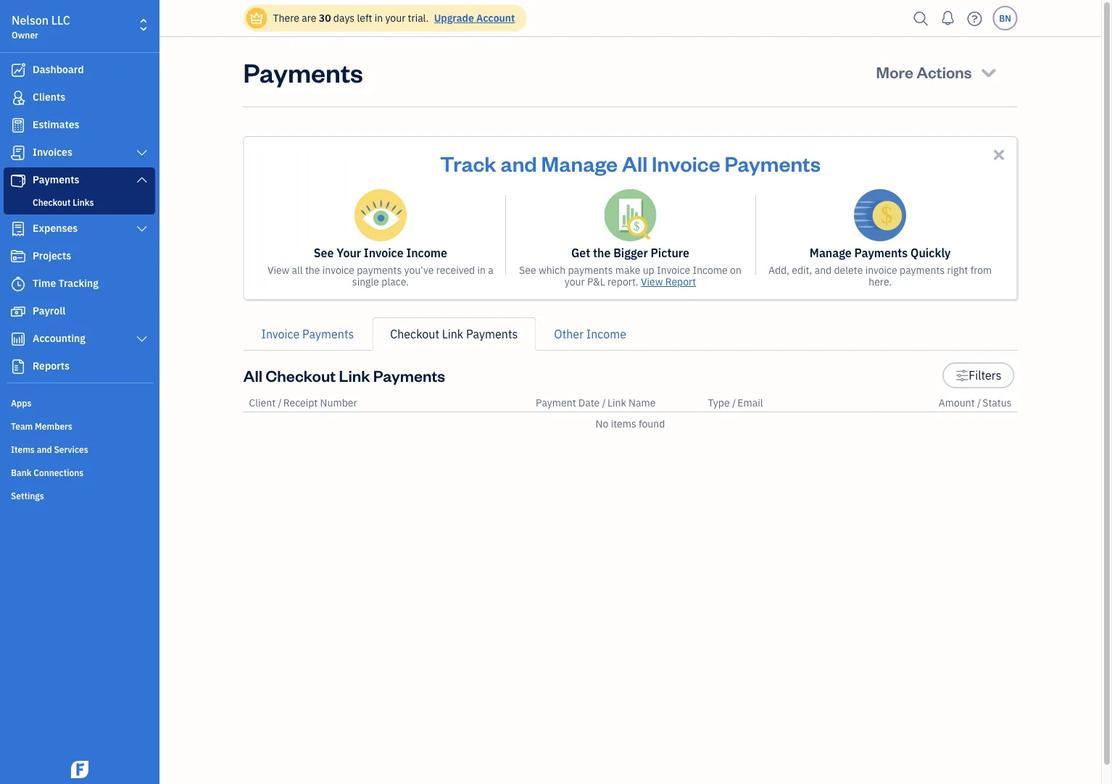 Task type: describe. For each thing, give the bounding box(es) containing it.
p&l
[[587, 275, 605, 289]]

filters button
[[943, 363, 1015, 389]]

0 horizontal spatial manage
[[541, 149, 618, 177]]

amount
[[939, 396, 975, 410]]

see your invoice income image
[[355, 189, 407, 242]]

no
[[596, 417, 609, 431]]

expenses
[[33, 222, 78, 235]]

no items found
[[596, 417, 665, 431]]

payments inside "see which payments make up invoice income on your p&l report."
[[568, 264, 613, 277]]

get the bigger picture
[[572, 246, 690, 261]]

all
[[292, 264, 303, 277]]

on
[[730, 264, 742, 277]]

chevron large down image for accounting
[[135, 334, 149, 345]]

bn button
[[993, 6, 1018, 30]]

chevron large down image for invoices
[[135, 147, 149, 159]]

other income link
[[536, 318, 645, 351]]

bank connections
[[11, 467, 84, 479]]

date
[[579, 396, 600, 410]]

checkout link payments link
[[372, 318, 536, 351]]

amount / status
[[939, 396, 1012, 410]]

add,
[[769, 264, 790, 277]]

chart image
[[9, 332, 27, 347]]

payments inside main element
[[33, 173, 79, 186]]

upgrade account link
[[431, 11, 515, 25]]

number
[[320, 396, 357, 410]]

/ for type
[[732, 396, 736, 410]]

links
[[73, 197, 94, 208]]

payments link
[[4, 168, 155, 194]]

payments for add,
[[900, 264, 945, 277]]

your
[[337, 246, 361, 261]]

more
[[877, 61, 914, 82]]

get the bigger picture image
[[605, 189, 657, 242]]

type
[[708, 396, 730, 410]]

projects link
[[4, 244, 155, 270]]

view report
[[641, 275, 696, 289]]

30
[[319, 11, 331, 25]]

invoice payments
[[261, 327, 354, 342]]

team members link
[[4, 415, 155, 437]]

search image
[[910, 8, 933, 29]]

days
[[334, 11, 355, 25]]

2 horizontal spatial link
[[608, 396, 627, 410]]

found
[[639, 417, 665, 431]]

2 / from the left
[[602, 396, 606, 410]]

income inside see your invoice income view all the invoice payments you've received in a single place.
[[406, 246, 447, 261]]

llc
[[51, 13, 70, 28]]

there
[[273, 11, 299, 25]]

report
[[666, 275, 696, 289]]

close image
[[991, 147, 1008, 163]]

and for manage
[[501, 149, 537, 177]]

trial.
[[408, 11, 429, 25]]

and inside manage payments quickly add, edit, and delete invoice payments right from here.
[[815, 264, 832, 277]]

and for services
[[37, 444, 52, 455]]

there are 30 days left in your trial. upgrade account
[[273, 11, 515, 25]]

0 vertical spatial link
[[442, 327, 464, 342]]

nelson
[[12, 13, 49, 28]]

main element
[[0, 0, 196, 785]]

clients link
[[4, 85, 155, 111]]

invoice payments link
[[243, 318, 372, 351]]

payment date / link name
[[536, 396, 656, 410]]

checkout links link
[[7, 194, 152, 211]]

project image
[[9, 249, 27, 264]]

1 horizontal spatial all
[[622, 149, 648, 177]]

more actions button
[[864, 54, 1012, 89]]

manage payments quickly add, edit, and delete invoice payments right from here.
[[769, 246, 992, 289]]

bank
[[11, 467, 32, 479]]

here.
[[869, 275, 892, 289]]

upgrade
[[434, 11, 474, 25]]

estimates link
[[4, 112, 155, 139]]

up
[[643, 264, 655, 277]]

status
[[983, 396, 1012, 410]]

payment
[[536, 396, 576, 410]]

a
[[488, 264, 494, 277]]

all checkout link payments
[[243, 365, 445, 386]]

bigger
[[614, 246, 648, 261]]

actions
[[917, 61, 972, 82]]

connections
[[34, 467, 84, 479]]

dashboard link
[[4, 57, 155, 83]]

other income
[[554, 327, 627, 342]]

receipt
[[283, 396, 318, 410]]

items
[[11, 444, 35, 455]]

checkout for checkout links
[[33, 197, 71, 208]]

freshbooks image
[[68, 762, 91, 779]]

email
[[738, 396, 763, 410]]

timer image
[[9, 277, 27, 292]]

quickly
[[911, 246, 951, 261]]

crown image
[[249, 11, 264, 26]]

settings image
[[956, 367, 969, 384]]

see your invoice income view all the invoice payments you've received in a single place.
[[268, 246, 494, 289]]

invoices link
[[4, 140, 155, 166]]

accounting
[[33, 332, 86, 345]]

invoices
[[33, 145, 72, 159]]

right
[[948, 264, 969, 277]]

members
[[35, 421, 72, 432]]

you've
[[404, 264, 434, 277]]

0 horizontal spatial in
[[375, 11, 383, 25]]

tracking
[[58, 277, 99, 290]]

type / email
[[708, 396, 763, 410]]

report image
[[9, 360, 27, 374]]



Task type: vqa. For each thing, say whether or not it's contained in the screenshot.
Search to the top
no



Task type: locate. For each thing, give the bounding box(es) containing it.
bn
[[1000, 12, 1012, 24]]

checkout inside checkout links link
[[33, 197, 71, 208]]

chevrondown image
[[979, 62, 999, 82]]

payments down your
[[357, 264, 402, 277]]

invoice inside see your invoice income view all the invoice payments you've received in a single place.
[[364, 246, 404, 261]]

see left your
[[314, 246, 334, 261]]

invoice for payments
[[866, 264, 898, 277]]

payroll link
[[4, 299, 155, 325]]

1 vertical spatial and
[[815, 264, 832, 277]]

link up "number"
[[339, 365, 370, 386]]

which
[[539, 264, 566, 277]]

expense image
[[9, 222, 27, 236]]

chevron large down image down "estimates" link
[[135, 147, 149, 159]]

your inside "see which payments make up invoice income on your p&l report."
[[565, 275, 585, 289]]

team members
[[11, 421, 72, 432]]

in left "a"
[[478, 264, 486, 277]]

items and services
[[11, 444, 88, 455]]

income
[[406, 246, 447, 261], [693, 264, 728, 277], [587, 327, 627, 342]]

reports
[[33, 359, 70, 373]]

payroll
[[33, 304, 65, 318]]

3 / from the left
[[732, 396, 736, 410]]

2 payments from the left
[[568, 264, 613, 277]]

checkout link payments
[[390, 327, 518, 342]]

time tracking link
[[4, 271, 155, 297]]

nelson llc owner
[[12, 13, 70, 41]]

projects
[[33, 249, 71, 263]]

filters
[[969, 368, 1002, 383]]

1 vertical spatial checkout
[[390, 327, 440, 342]]

money image
[[9, 305, 27, 319]]

3 payments from the left
[[900, 264, 945, 277]]

1 vertical spatial manage
[[810, 246, 852, 261]]

the right get
[[593, 246, 611, 261]]

expenses link
[[4, 216, 155, 242]]

2 vertical spatial link
[[608, 396, 627, 410]]

place.
[[382, 275, 409, 289]]

0 vertical spatial your
[[385, 11, 406, 25]]

2 horizontal spatial payments
[[900, 264, 945, 277]]

4 / from the left
[[978, 396, 982, 410]]

payments for income
[[357, 264, 402, 277]]

chevron large down image for expenses
[[135, 223, 149, 235]]

2 chevron large down image from the top
[[135, 223, 149, 235]]

dashboard
[[33, 63, 84, 76]]

all
[[622, 149, 648, 177], [243, 365, 263, 386]]

apps
[[11, 397, 32, 409]]

accounting link
[[4, 326, 155, 352]]

0 horizontal spatial and
[[37, 444, 52, 455]]

chevron large down image up checkout links link
[[135, 174, 149, 186]]

name
[[629, 396, 656, 410]]

0 vertical spatial manage
[[541, 149, 618, 177]]

1 vertical spatial all
[[243, 365, 263, 386]]

payments inside see your invoice income view all the invoice payments you've received in a single place.
[[357, 264, 402, 277]]

and right items on the bottom left of the page
[[37, 444, 52, 455]]

in right left
[[375, 11, 383, 25]]

0 horizontal spatial checkout
[[33, 197, 71, 208]]

chevron large down image inside payments link
[[135, 174, 149, 186]]

get
[[572, 246, 591, 261]]

notifications image
[[937, 4, 960, 33]]

see inside see your invoice income view all the invoice payments you've received in a single place.
[[314, 246, 334, 261]]

the inside see your invoice income view all the invoice payments you've received in a single place.
[[305, 264, 320, 277]]

checkout
[[33, 197, 71, 208], [390, 327, 440, 342], [266, 365, 336, 386]]

2 horizontal spatial income
[[693, 264, 728, 277]]

payments
[[357, 264, 402, 277], [568, 264, 613, 277], [900, 264, 945, 277]]

income up you've
[[406, 246, 447, 261]]

time
[[33, 277, 56, 290]]

0 vertical spatial see
[[314, 246, 334, 261]]

clients
[[33, 90, 65, 104]]

estimates
[[33, 118, 79, 131]]

0 horizontal spatial your
[[385, 11, 406, 25]]

make
[[616, 264, 641, 277]]

0 horizontal spatial view
[[268, 264, 290, 277]]

0 horizontal spatial see
[[314, 246, 334, 261]]

/ for client
[[278, 396, 282, 410]]

report.
[[608, 275, 639, 289]]

services
[[54, 444, 88, 455]]

invoice for your
[[323, 264, 355, 277]]

1 horizontal spatial link
[[442, 327, 464, 342]]

more actions
[[877, 61, 972, 82]]

and right the track
[[501, 149, 537, 177]]

0 vertical spatial chevron large down image
[[135, 174, 149, 186]]

0 horizontal spatial income
[[406, 246, 447, 261]]

0 horizontal spatial the
[[305, 264, 320, 277]]

checkout down place.
[[390, 327, 440, 342]]

view right make
[[641, 275, 663, 289]]

in
[[375, 11, 383, 25], [478, 264, 486, 277]]

all up client
[[243, 365, 263, 386]]

1 horizontal spatial view
[[641, 275, 663, 289]]

invoice right delete
[[866, 264, 898, 277]]

invoice down your
[[323, 264, 355, 277]]

1 chevron large down image from the top
[[135, 147, 149, 159]]

client / receipt number
[[249, 396, 357, 410]]

chevron large down image
[[135, 174, 149, 186], [135, 223, 149, 235]]

view left the all
[[268, 264, 290, 277]]

checkout up expenses
[[33, 197, 71, 208]]

track
[[440, 149, 497, 177]]

1 horizontal spatial payments
[[568, 264, 613, 277]]

2 horizontal spatial checkout
[[390, 327, 440, 342]]

team
[[11, 421, 33, 432]]

invoice image
[[9, 146, 27, 160]]

view
[[268, 264, 290, 277], [641, 275, 663, 289]]

1 vertical spatial in
[[478, 264, 486, 277]]

items
[[611, 417, 637, 431]]

1 horizontal spatial invoice
[[866, 264, 898, 277]]

payments down quickly
[[900, 264, 945, 277]]

left
[[357, 11, 372, 25]]

from
[[971, 264, 992, 277]]

chevron large down image for payments
[[135, 174, 149, 186]]

0 vertical spatial all
[[622, 149, 648, 177]]

estimate image
[[9, 118, 27, 133]]

0 horizontal spatial payments
[[357, 264, 402, 277]]

1 invoice from the left
[[323, 264, 355, 277]]

checkout for checkout link payments
[[390, 327, 440, 342]]

track and manage all invoice payments
[[440, 149, 821, 177]]

account
[[477, 11, 515, 25]]

payments inside manage payments quickly add, edit, and delete invoice payments right from here.
[[855, 246, 908, 261]]

in inside see your invoice income view all the invoice payments you've received in a single place.
[[478, 264, 486, 277]]

2 horizontal spatial and
[[815, 264, 832, 277]]

income inside "see which payments make up invoice income on your p&l report."
[[693, 264, 728, 277]]

1 vertical spatial see
[[519, 264, 536, 277]]

2 invoice from the left
[[866, 264, 898, 277]]

2 chevron large down image from the top
[[135, 334, 149, 345]]

received
[[436, 264, 475, 277]]

1 horizontal spatial the
[[593, 246, 611, 261]]

income right other
[[587, 327, 627, 342]]

edit,
[[792, 264, 813, 277]]

chevron large down image down checkout links link
[[135, 223, 149, 235]]

checkout links
[[33, 197, 94, 208]]

invoice
[[323, 264, 355, 277], [866, 264, 898, 277]]

payments down get
[[568, 264, 613, 277]]

1 horizontal spatial manage
[[810, 246, 852, 261]]

invoice
[[652, 149, 721, 177], [364, 246, 404, 261], [657, 264, 691, 277], [261, 327, 300, 342]]

0 vertical spatial the
[[593, 246, 611, 261]]

1 vertical spatial chevron large down image
[[135, 334, 149, 345]]

1 chevron large down image from the top
[[135, 174, 149, 186]]

chevron large down image up reports link
[[135, 334, 149, 345]]

client
[[249, 396, 276, 410]]

settings
[[11, 490, 44, 502]]

link down the received
[[442, 327, 464, 342]]

see for your
[[314, 246, 334, 261]]

1 vertical spatial link
[[339, 365, 370, 386]]

apps link
[[4, 392, 155, 413]]

invoice inside manage payments quickly add, edit, and delete invoice payments right from here.
[[866, 264, 898, 277]]

1 horizontal spatial see
[[519, 264, 536, 277]]

invoice inside see your invoice income view all the invoice payments you've received in a single place.
[[323, 264, 355, 277]]

all up get the bigger picture
[[622, 149, 648, 177]]

1 / from the left
[[278, 396, 282, 410]]

view inside see your invoice income view all the invoice payments you've received in a single place.
[[268, 264, 290, 277]]

1 horizontal spatial income
[[587, 327, 627, 342]]

2 vertical spatial and
[[37, 444, 52, 455]]

settings link
[[4, 484, 155, 506]]

other
[[554, 327, 584, 342]]

manage payments quickly image
[[854, 189, 907, 242]]

0 horizontal spatial invoice
[[323, 264, 355, 277]]

picture
[[651, 246, 690, 261]]

go to help image
[[964, 8, 987, 29]]

0 vertical spatial chevron large down image
[[135, 147, 149, 159]]

single
[[352, 275, 379, 289]]

0 vertical spatial checkout
[[33, 197, 71, 208]]

payments inside manage payments quickly add, edit, and delete invoice payments right from here.
[[900, 264, 945, 277]]

/
[[278, 396, 282, 410], [602, 396, 606, 410], [732, 396, 736, 410], [978, 396, 982, 410]]

/ right type
[[732, 396, 736, 410]]

and right edit,
[[815, 264, 832, 277]]

1 payments from the left
[[357, 264, 402, 277]]

1 vertical spatial your
[[565, 275, 585, 289]]

1 horizontal spatial in
[[478, 264, 486, 277]]

invoice inside "see which payments make up invoice income on your p&l report."
[[657, 264, 691, 277]]

0 vertical spatial and
[[501, 149, 537, 177]]

time tracking
[[33, 277, 99, 290]]

0 horizontal spatial link
[[339, 365, 370, 386]]

and inside main element
[[37, 444, 52, 455]]

2 vertical spatial income
[[587, 327, 627, 342]]

/ for amount
[[978, 396, 982, 410]]

payments
[[243, 54, 363, 89], [725, 149, 821, 177], [33, 173, 79, 186], [855, 246, 908, 261], [302, 327, 354, 342], [466, 327, 518, 342], [373, 365, 445, 386]]

1 horizontal spatial your
[[565, 275, 585, 289]]

dashboard image
[[9, 63, 27, 78]]

1 vertical spatial chevron large down image
[[135, 223, 149, 235]]

your left the p&l
[[565, 275, 585, 289]]

0 horizontal spatial all
[[243, 365, 263, 386]]

0 vertical spatial income
[[406, 246, 447, 261]]

income left the on
[[693, 264, 728, 277]]

the right the all
[[305, 264, 320, 277]]

manage inside manage payments quickly add, edit, and delete invoice payments right from here.
[[810, 246, 852, 261]]

1 vertical spatial the
[[305, 264, 320, 277]]

chevron large down image inside accounting link
[[135, 334, 149, 345]]

your left the trial.
[[385, 11, 406, 25]]

chevron large down image inside invoices link
[[135, 147, 149, 159]]

payment date button
[[536, 396, 600, 410]]

see for which
[[519, 264, 536, 277]]

/ right the date
[[602, 396, 606, 410]]

checkout up receipt
[[266, 365, 336, 386]]

link up items
[[608, 396, 627, 410]]

/ left status
[[978, 396, 982, 410]]

chevron large down image
[[135, 147, 149, 159], [135, 334, 149, 345]]

see inside "see which payments make up invoice income on your p&l report."
[[519, 264, 536, 277]]

manage
[[541, 149, 618, 177], [810, 246, 852, 261]]

payment image
[[9, 173, 27, 188]]

client image
[[9, 91, 27, 105]]

2 vertical spatial checkout
[[266, 365, 336, 386]]

0 vertical spatial in
[[375, 11, 383, 25]]

see left which
[[519, 264, 536, 277]]

/ right client
[[278, 396, 282, 410]]

and
[[501, 149, 537, 177], [815, 264, 832, 277], [37, 444, 52, 455]]

see which payments make up invoice income on your p&l report.
[[519, 264, 742, 289]]

1 horizontal spatial checkout
[[266, 365, 336, 386]]

owner
[[12, 29, 38, 41]]

1 vertical spatial income
[[693, 264, 728, 277]]

are
[[302, 11, 317, 25]]

checkout inside "checkout link payments" link
[[390, 327, 440, 342]]

1 horizontal spatial and
[[501, 149, 537, 177]]



